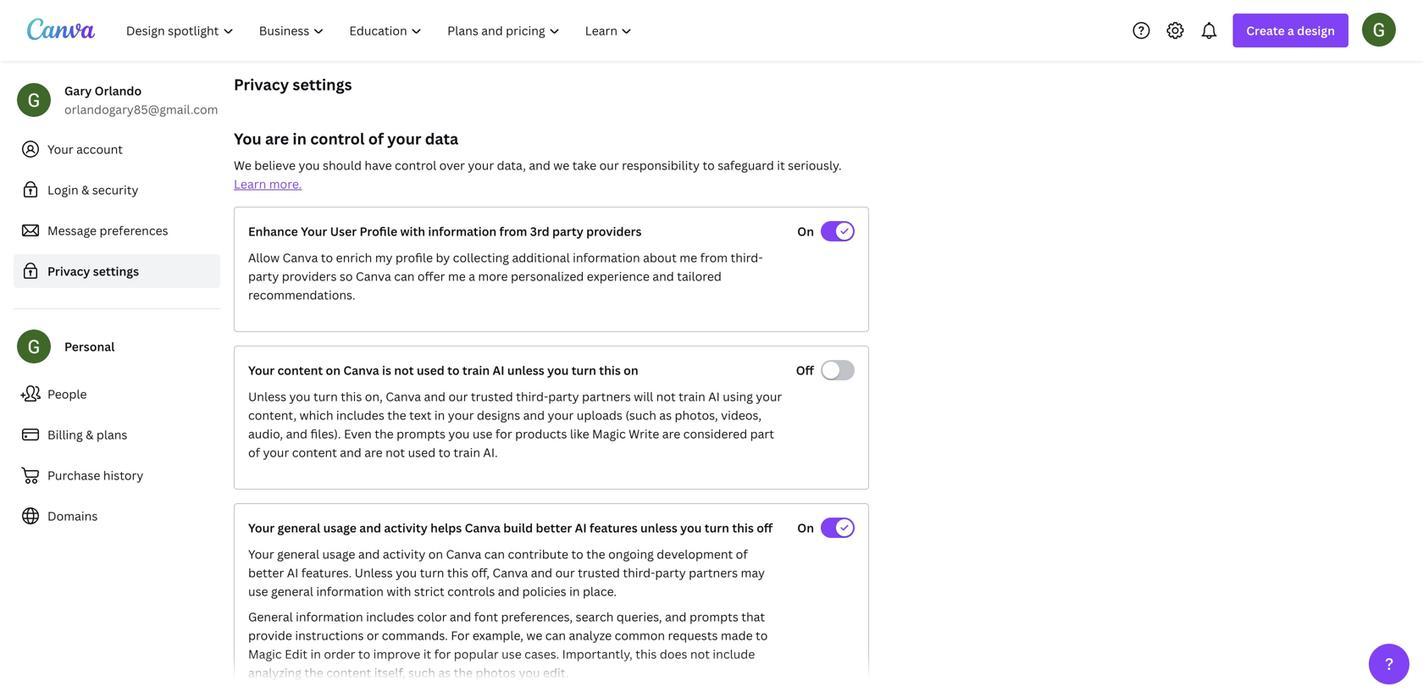 Task type: locate. For each thing, give the bounding box(es) containing it.
2 horizontal spatial are
[[663, 426, 681, 442]]

this left off,
[[447, 565, 469, 581]]

privacy down 'message'
[[47, 263, 90, 279]]

0 horizontal spatial privacy settings
[[47, 263, 139, 279]]

unless right features.
[[355, 565, 393, 581]]

can down profile
[[394, 268, 415, 284]]

1 horizontal spatial third-
[[623, 565, 656, 581]]

1 horizontal spatial magic
[[592, 426, 626, 442]]

canva down my
[[356, 268, 391, 284]]

0 vertical spatial a
[[1288, 22, 1295, 39]]

it up such
[[424, 646, 432, 662]]

we down preferences,
[[527, 628, 543, 644]]

improve
[[373, 646, 421, 662]]

general
[[248, 609, 293, 625]]

1 vertical spatial third-
[[516, 389, 549, 405]]

2 vertical spatial content
[[326, 665, 372, 681]]

on for your general usage and activity helps canva build better ai features unless you turn this off
[[798, 520, 814, 536]]

0 vertical spatial are
[[265, 128, 289, 149]]

canva left is
[[344, 362, 379, 378]]

a
[[1288, 22, 1295, 39], [469, 268, 475, 284]]

0 horizontal spatial third-
[[516, 389, 549, 405]]

1 vertical spatial partners
[[689, 565, 738, 581]]

to right is
[[448, 362, 460, 378]]

message
[[47, 222, 97, 239]]

from inside allow canva to enrich my profile by collecting additional information about me from third- party providers so canva can offer me a more personalized experience and tailored recommendations.
[[701, 250, 728, 266]]

analyzing
[[248, 665, 302, 681]]

1 vertical spatial control
[[395, 157, 437, 173]]

learn more. link
[[234, 176, 302, 192]]

settings inside privacy settings link
[[93, 263, 139, 279]]

use inside your general usage and activity on canva can contribute to the ongoing development of better ai features. unless you turn this off, canva and our trusted third-party partners may use general information with strict controls and policies in place.
[[248, 584, 268, 600]]

control
[[310, 128, 365, 149], [395, 157, 437, 173]]

0 horizontal spatial unless
[[248, 389, 287, 405]]

you are in control of your data
[[234, 128, 459, 149]]

train left 'ai.'
[[454, 445, 481, 461]]

security
[[92, 182, 139, 198]]

1 vertical spatial unless
[[355, 565, 393, 581]]

on up "which"
[[326, 362, 341, 378]]

not
[[394, 362, 414, 378], [657, 389, 676, 405], [386, 445, 405, 461], [691, 646, 710, 662]]

the down features
[[587, 546, 606, 562]]

and right data, on the top of page
[[529, 157, 551, 173]]

0 vertical spatial from
[[500, 223, 527, 239]]

1 vertical spatial general
[[277, 546, 320, 562]]

with up profile
[[400, 223, 426, 239]]

1 horizontal spatial trusted
[[578, 565, 620, 581]]

turn up "which"
[[314, 389, 338, 405]]

enhance your user profile with information from 3rd party providers
[[248, 223, 642, 239]]

me down by
[[448, 268, 466, 284]]

the inside your general usage and activity on canva can contribute to the ongoing development of better ai features. unless you turn this off, canva and our trusted third-party partners may use general information with strict controls and policies in place.
[[587, 546, 606, 562]]

1 vertical spatial are
[[663, 426, 681, 442]]

experience
[[587, 268, 650, 284]]

are up believe
[[265, 128, 289, 149]]

0 horizontal spatial providers
[[282, 268, 337, 284]]

from
[[500, 223, 527, 239], [701, 250, 728, 266]]

unless
[[248, 389, 287, 405], [355, 565, 393, 581]]

for
[[496, 426, 512, 442], [434, 646, 451, 662]]

safeguard
[[718, 157, 775, 173]]

0 vertical spatial &
[[81, 182, 89, 198]]

1 horizontal spatial privacy settings
[[234, 74, 352, 95]]

personal
[[64, 339, 115, 355]]

0 horizontal spatial use
[[248, 584, 268, 600]]

top level navigation element
[[115, 14, 647, 47]]

domains link
[[14, 499, 220, 533]]

0 vertical spatial trusted
[[471, 389, 513, 405]]

party down allow
[[248, 268, 279, 284]]

analyze
[[569, 628, 612, 644]]

third- inside your general usage and activity on canva can contribute to the ongoing development of better ai features. unless you turn this off, canva and our trusted third-party partners may use general information with strict controls and policies in place.
[[623, 565, 656, 581]]

0 vertical spatial it
[[777, 157, 785, 173]]

login & security
[[47, 182, 139, 198]]

control up should
[[310, 128, 365, 149]]

1 horizontal spatial as
[[660, 407, 672, 423]]

your inside we believe you should have control over your data, and we take our responsibility to safeguard it seriously. learn more.
[[468, 157, 494, 173]]

a down collecting
[[469, 268, 475, 284]]

to inside your general usage and activity on canva can contribute to the ongoing development of better ai features. unless you turn this off, canva and our trusted third-party partners may use general information with strict controls and policies in place.
[[572, 546, 584, 562]]

edit.
[[543, 665, 569, 681]]

1 vertical spatial privacy
[[47, 263, 90, 279]]

settings
[[293, 74, 352, 95], [93, 263, 139, 279]]

& right login
[[81, 182, 89, 198]]

not inside "general information includes color and font preferences, search queries, and prompts that provide instructions or commands. for example, we can analyze common requests made to magic edit in order to improve it for popular use cases. importantly, this does not include analyzing the content itself, such as the photos you edit."
[[691, 646, 710, 662]]

we inside we believe you should have control over your data, and we take our responsibility to safeguard it seriously. learn more.
[[554, 157, 570, 173]]

1 horizontal spatial our
[[556, 565, 575, 581]]

0 horizontal spatial trusted
[[471, 389, 513, 405]]

usage for helps
[[323, 520, 357, 536]]

1 horizontal spatial for
[[496, 426, 512, 442]]

as right (such on the left of page
[[660, 407, 672, 423]]

unless
[[508, 362, 545, 378], [641, 520, 678, 536]]

ai
[[493, 362, 505, 378], [709, 389, 720, 405], [575, 520, 587, 536], [287, 565, 299, 581]]

enrich
[[336, 250, 372, 266]]

1 horizontal spatial unless
[[641, 520, 678, 536]]

in inside "general information includes color and font preferences, search queries, and prompts that provide instructions or commands. for example, we can analyze common requests made to magic edit in order to improve it for popular use cases. importantly, this does not include analyzing the content itself, such as the photos you edit."
[[311, 646, 321, 662]]

of up have
[[368, 128, 384, 149]]

example,
[[473, 628, 524, 644]]

2 horizontal spatial of
[[736, 546, 748, 562]]

partners inside your general usage and activity on canva can contribute to the ongoing development of better ai features. unless you turn this off, canva and our trusted third-party partners may use general information with strict controls and policies in place.
[[689, 565, 738, 581]]

your for your general usage and activity helps canva build better ai features unless you turn this off
[[248, 520, 275, 536]]

we left the take at the left top
[[554, 157, 570, 173]]

your content on canva is not used to train ai unless you turn this on
[[248, 362, 639, 378]]

0 vertical spatial we
[[554, 157, 570, 173]]

information inside your general usage and activity on canva can contribute to the ongoing development of better ai features. unless you turn this off, canva and our trusted third-party partners may use general information with strict controls and policies in place.
[[316, 584, 384, 600]]

& left plans
[[86, 427, 94, 443]]

this inside unless you turn this on, canva and our trusted third-party partners will not train ai using your content, which includes the text in your designs and your uploads (such as photos, videos, audio, and files). even the prompts you use for products like magic write are considered part of your content and are not used to train ai.
[[341, 389, 362, 405]]

are right write
[[663, 426, 681, 442]]

1 vertical spatial better
[[248, 565, 284, 581]]

0 horizontal spatial settings
[[93, 263, 139, 279]]

unless up ongoing
[[641, 520, 678, 536]]

to right contribute
[[572, 546, 584, 562]]

1 vertical spatial &
[[86, 427, 94, 443]]

seriously.
[[788, 157, 842, 173]]

your
[[47, 141, 73, 157], [301, 223, 327, 239], [248, 362, 275, 378], [248, 520, 275, 536], [248, 546, 274, 562]]

my
[[375, 250, 393, 266]]

it inside we believe you should have control over your data, and we take our responsibility to safeguard it seriously. learn more.
[[777, 157, 785, 173]]

we inside "general information includes color and font preferences, search queries, and prompts that provide instructions or commands. for example, we can analyze common requests made to magic edit in order to improve it for popular use cases. importantly, this does not include analyzing the content itself, such as the photos you edit."
[[527, 628, 543, 644]]

0 horizontal spatial are
[[265, 128, 289, 149]]

privacy up you
[[234, 74, 289, 95]]

purchase history link
[[14, 459, 220, 492]]

1 on from the top
[[798, 223, 814, 239]]

our
[[600, 157, 619, 173], [449, 389, 468, 405], [556, 565, 575, 581]]

of inside unless you turn this on, canva and our trusted third-party partners will not train ai using your content, which includes the text in your designs and your uploads (such as photos, videos, audio, and files). even the prompts you use for products like magic write are considered part of your content and are not used to train ai.
[[248, 445, 260, 461]]

user
[[330, 223, 357, 239]]

can up off,
[[485, 546, 505, 562]]

1 horizontal spatial from
[[701, 250, 728, 266]]

use up the general
[[248, 584, 268, 600]]

as inside "general information includes color and font preferences, search queries, and prompts that provide instructions or commands. for example, we can analyze common requests made to magic edit in order to improve it for popular use cases. importantly, this does not include analyzing the content itself, such as the photos you edit."
[[439, 665, 451, 681]]

importantly,
[[562, 646, 633, 662]]

on down helps
[[429, 546, 443, 562]]

uploads
[[577, 407, 623, 423]]

are down even
[[365, 445, 383, 461]]

0 vertical spatial better
[[536, 520, 572, 536]]

1 vertical spatial providers
[[282, 268, 337, 284]]

as right such
[[439, 665, 451, 681]]

partners up uploads
[[582, 389, 631, 405]]

your for your account
[[47, 141, 73, 157]]

people
[[47, 386, 87, 402]]

this left on,
[[341, 389, 362, 405]]

unless up designs at the bottom left
[[508, 362, 545, 378]]

edit
[[285, 646, 308, 662]]

in right edit
[[311, 646, 321, 662]]

preferences
[[100, 222, 168, 239]]

activity for helps
[[384, 520, 428, 536]]

activity inside your general usage and activity on canva can contribute to the ongoing development of better ai features. unless you turn this off, canva and our trusted third-party partners may use general information with strict controls and policies in place.
[[383, 546, 426, 562]]

unless you turn this on, canva and our trusted third-party partners will not train ai using your content, which includes the text in your designs and your uploads (such as photos, videos, audio, and files). even the prompts you use for products like magic write are considered part of your content and are not used to train ai.
[[248, 389, 782, 461]]

can inside your general usage and activity on canva can contribute to the ongoing development of better ai features. unless you turn this off, canva and our trusted third-party partners may use general information with strict controls and policies in place.
[[485, 546, 505, 562]]

a inside dropdown button
[[1288, 22, 1295, 39]]

0 vertical spatial general
[[278, 520, 321, 536]]

trusted
[[471, 389, 513, 405], [578, 565, 620, 581]]

message preferences
[[47, 222, 168, 239]]

2 horizontal spatial our
[[600, 157, 619, 173]]

our up policies
[[556, 565, 575, 581]]

purchase
[[47, 467, 100, 484]]

1 horizontal spatial control
[[395, 157, 437, 173]]

your account
[[47, 141, 123, 157]]

canva up off,
[[446, 546, 482, 562]]

with
[[400, 223, 426, 239], [387, 584, 411, 600]]

you
[[234, 128, 262, 149]]

2 vertical spatial can
[[546, 628, 566, 644]]

providers up recommendations.
[[282, 268, 337, 284]]

partners
[[582, 389, 631, 405], [689, 565, 738, 581]]

in left place.
[[570, 584, 580, 600]]

1 vertical spatial includes
[[366, 609, 414, 625]]

content up "which"
[[278, 362, 323, 378]]

magic down uploads
[[592, 426, 626, 442]]

in right text
[[435, 407, 445, 423]]

party inside your general usage and activity on canva can contribute to the ongoing development of better ai features. unless you turn this off, canva and our trusted third-party partners may use general information with strict controls and policies in place.
[[656, 565, 686, 581]]

prompts
[[397, 426, 446, 442], [690, 609, 739, 625]]

turn up development
[[705, 520, 730, 536]]

2 vertical spatial of
[[736, 546, 748, 562]]

usage inside your general usage and activity on canva can contribute to the ongoing development of better ai features. unless you turn this off, canva and our trusted third-party partners may use general information with strict controls and policies in place.
[[322, 546, 356, 562]]

unless up content,
[[248, 389, 287, 405]]

1 vertical spatial used
[[408, 445, 436, 461]]

0 vertical spatial unless
[[508, 362, 545, 378]]

1 horizontal spatial are
[[365, 445, 383, 461]]

0 vertical spatial privacy
[[234, 74, 289, 95]]

privacy settings
[[234, 74, 352, 95], [47, 263, 139, 279]]

0 vertical spatial train
[[463, 362, 490, 378]]

products
[[515, 426, 567, 442]]

you inside "general information includes color and font preferences, search queries, and prompts that provide instructions or commands. for example, we can analyze common requests made to magic edit in order to improve it for popular use cases. importantly, this does not include analyzing the content itself, such as the photos you edit."
[[519, 665, 540, 681]]

you up more.
[[299, 157, 320, 173]]

content inside unless you turn this on, canva and our trusted third-party partners will not train ai using your content, which includes the text in your designs and your uploads (such as photos, videos, audio, and files). even the prompts you use for products like magic write are considered part of your content and are not used to train ai.
[[292, 445, 337, 461]]

1 vertical spatial content
[[292, 445, 337, 461]]

billing
[[47, 427, 83, 443]]

2 vertical spatial train
[[454, 445, 481, 461]]

2 vertical spatial use
[[502, 646, 522, 662]]

1 vertical spatial usage
[[322, 546, 356, 562]]

information up collecting
[[428, 223, 497, 239]]

includes up or
[[366, 609, 414, 625]]

ai.
[[483, 445, 498, 461]]

1 horizontal spatial settings
[[293, 74, 352, 95]]

can up cases.
[[546, 628, 566, 644]]

1 vertical spatial a
[[469, 268, 475, 284]]

0 vertical spatial use
[[473, 426, 493, 442]]

ai inside your general usage and activity on canva can contribute to the ongoing development of better ai features. unless you turn this off, canva and our trusted third-party partners may use general information with strict controls and policies in place.
[[287, 565, 299, 581]]

not right will at the bottom left of page
[[657, 389, 676, 405]]

1 vertical spatial magic
[[248, 646, 282, 662]]

can
[[394, 268, 415, 284], [485, 546, 505, 562], [546, 628, 566, 644]]

from up tailored
[[701, 250, 728, 266]]

our down your content on canva is not used to train ai unless you turn this on at the bottom of the page
[[449, 389, 468, 405]]

for down designs at the bottom left
[[496, 426, 512, 442]]

it inside "general information includes color and font preferences, search queries, and prompts that provide instructions or commands. for example, we can analyze common requests made to magic edit in order to improve it for popular use cases. importantly, this does not include analyzing the content itself, such as the photos you edit."
[[424, 646, 432, 662]]

from left 3rd
[[500, 223, 527, 239]]

0 horizontal spatial our
[[449, 389, 468, 405]]

0 vertical spatial of
[[368, 128, 384, 149]]

and inside we believe you should have control over your data, and we take our responsibility to safeguard it seriously. learn more.
[[529, 157, 551, 173]]

1 horizontal spatial a
[[1288, 22, 1295, 39]]

includes
[[336, 407, 385, 423], [366, 609, 414, 625]]

better up contribute
[[536, 520, 572, 536]]

write
[[629, 426, 660, 442]]

1 horizontal spatial can
[[485, 546, 505, 562]]

provide
[[248, 628, 292, 644]]

our inside your general usage and activity on canva can contribute to the ongoing development of better ai features. unless you turn this off, canva and our trusted third-party partners may use general information with strict controls and policies in place.
[[556, 565, 575, 581]]

of down audio,
[[248, 445, 260, 461]]

trusted up designs at the bottom left
[[471, 389, 513, 405]]

and inside allow canva to enrich my profile by collecting additional information about me from third- party providers so canva can offer me a more personalized experience and tailored recommendations.
[[653, 268, 674, 284]]

on for enhance your user profile with information from 3rd party providers
[[798, 223, 814, 239]]

0 horizontal spatial of
[[248, 445, 260, 461]]

0 vertical spatial unless
[[248, 389, 287, 405]]

0 horizontal spatial from
[[500, 223, 527, 239]]

0 vertical spatial on
[[798, 223, 814, 239]]

are
[[265, 128, 289, 149], [663, 426, 681, 442], [365, 445, 383, 461]]

this up uploads
[[599, 362, 621, 378]]

& for login
[[81, 182, 89, 198]]

color
[[417, 609, 447, 625]]

collecting
[[453, 250, 509, 266]]

your up have
[[388, 128, 422, 149]]

use up 'ai.'
[[473, 426, 493, 442]]

domains
[[47, 508, 98, 524]]

1 vertical spatial use
[[248, 584, 268, 600]]

and up policies
[[531, 565, 553, 581]]

me up tailored
[[680, 250, 698, 266]]

you up strict
[[396, 565, 417, 581]]

used
[[417, 362, 445, 378], [408, 445, 436, 461]]

prompts down text
[[397, 426, 446, 442]]

0 vertical spatial magic
[[592, 426, 626, 442]]

1 vertical spatial privacy settings
[[47, 263, 139, 279]]

for
[[451, 628, 470, 644]]

a inside allow canva to enrich my profile by collecting additional information about me from third- party providers so canva can offer me a more personalized experience and tailored recommendations.
[[469, 268, 475, 284]]

2 horizontal spatial third-
[[731, 250, 763, 266]]

the
[[388, 407, 407, 423], [375, 426, 394, 442], [587, 546, 606, 562], [305, 665, 324, 681], [454, 665, 473, 681]]

your
[[388, 128, 422, 149], [468, 157, 494, 173], [756, 389, 782, 405], [448, 407, 474, 423], [548, 407, 574, 423], [263, 445, 289, 461]]

trusted inside your general usage and activity on canva can contribute to the ongoing development of better ai features. unless you turn this off, canva and our trusted third-party partners may use general information with strict controls and policies in place.
[[578, 565, 620, 581]]

audio,
[[248, 426, 283, 442]]

on up will at the bottom left of page
[[624, 362, 639, 378]]

message preferences link
[[14, 214, 220, 247]]

your account link
[[14, 132, 220, 166]]

providers inside allow canva to enrich my profile by collecting additional information about me from third- party providers so canva can offer me a more personalized experience and tailored recommendations.
[[282, 268, 337, 284]]

so
[[340, 268, 353, 284]]

0 vertical spatial third-
[[731, 250, 763, 266]]

you
[[299, 157, 320, 173], [548, 362, 569, 378], [289, 389, 311, 405], [449, 426, 470, 442], [681, 520, 702, 536], [396, 565, 417, 581], [519, 665, 540, 681]]

this down common
[[636, 646, 657, 662]]

and down about
[[653, 268, 674, 284]]

2 horizontal spatial use
[[502, 646, 522, 662]]

your right over
[[468, 157, 494, 173]]

login & security link
[[14, 173, 220, 207]]

settings up you are in control of your data on the left top of the page
[[293, 74, 352, 95]]

controls
[[448, 584, 495, 600]]

activity left helps
[[384, 520, 428, 536]]

to left safeguard
[[703, 157, 715, 173]]

policies
[[523, 584, 567, 600]]

party down development
[[656, 565, 686, 581]]

on right off
[[798, 520, 814, 536]]

1 horizontal spatial me
[[680, 250, 698, 266]]

and up "font"
[[498, 584, 520, 600]]

1 horizontal spatial we
[[554, 157, 570, 173]]

0 horizontal spatial for
[[434, 646, 451, 662]]

unless inside your general usage and activity on canva can contribute to the ongoing development of better ai features. unless you turn this off, canva and our trusted third-party partners may use general information with strict controls and policies in place.
[[355, 565, 393, 581]]

ai left features.
[[287, 565, 299, 581]]

0 horizontal spatial partners
[[582, 389, 631, 405]]

2 on from the top
[[798, 520, 814, 536]]

third- inside allow canva to enrich my profile by collecting additional information about me from third- party providers so canva can offer me a more personalized experience and tailored recommendations.
[[731, 250, 763, 266]]

photos
[[476, 665, 516, 681]]

ongoing
[[609, 546, 654, 562]]

0 vertical spatial includes
[[336, 407, 385, 423]]

1 vertical spatial can
[[485, 546, 505, 562]]

your left designs at the bottom left
[[448, 407, 474, 423]]

in inside unless you turn this on, canva and our trusted third-party partners will not train ai using your content, which includes the text in your designs and your uploads (such as photos, videos, audio, and files). even the prompts you use for products like magic write are considered part of your content and are not used to train ai.
[[435, 407, 445, 423]]

magic down provide
[[248, 646, 282, 662]]

this
[[599, 362, 621, 378], [341, 389, 362, 405], [733, 520, 754, 536], [447, 565, 469, 581], [636, 646, 657, 662]]

1 vertical spatial settings
[[93, 263, 139, 279]]

take
[[573, 157, 597, 173]]

0 horizontal spatial a
[[469, 268, 475, 284]]

0 horizontal spatial as
[[439, 665, 451, 681]]

0 vertical spatial can
[[394, 268, 415, 284]]

0 vertical spatial activity
[[384, 520, 428, 536]]

0 horizontal spatial privacy
[[47, 263, 90, 279]]

1 vertical spatial it
[[424, 646, 432, 662]]

0 vertical spatial partners
[[582, 389, 631, 405]]

have
[[365, 157, 392, 173]]

0 vertical spatial for
[[496, 426, 512, 442]]

partners down development
[[689, 565, 738, 581]]

in inside your general usage and activity on canva can contribute to the ongoing development of better ai features. unless you turn this off, canva and our trusted third-party partners may use general information with strict controls and policies in place.
[[570, 584, 580, 600]]

off
[[757, 520, 773, 536]]

your inside your general usage and activity on canva can contribute to the ongoing development of better ai features. unless you turn this off, canva and our trusted third-party partners may use general information with strict controls and policies in place.
[[248, 546, 274, 562]]

settings down message preferences link in the left top of the page
[[93, 263, 139, 279]]

turn
[[572, 362, 597, 378], [314, 389, 338, 405], [705, 520, 730, 536], [420, 565, 444, 581]]

better up the general
[[248, 565, 284, 581]]

and up for
[[450, 609, 472, 625]]

1 vertical spatial for
[[434, 646, 451, 662]]

in up believe
[[293, 128, 307, 149]]

2 vertical spatial general
[[271, 584, 314, 600]]

allow
[[248, 250, 280, 266]]

0 vertical spatial prompts
[[397, 426, 446, 442]]

and
[[529, 157, 551, 173], [653, 268, 674, 284], [424, 389, 446, 405], [523, 407, 545, 423], [286, 426, 308, 442], [340, 445, 362, 461], [360, 520, 381, 536], [358, 546, 380, 562], [531, 565, 553, 581], [498, 584, 520, 600], [450, 609, 472, 625], [665, 609, 687, 625]]

0 horizontal spatial can
[[394, 268, 415, 284]]

about
[[643, 250, 677, 266]]

1 horizontal spatial it
[[777, 157, 785, 173]]

prompts inside "general information includes color and font preferences, search queries, and prompts that provide instructions or commands. for example, we can analyze common requests made to magic edit in order to improve it for popular use cases. importantly, this does not include analyzing the content itself, such as the photos you edit."
[[690, 609, 739, 625]]



Task type: vqa. For each thing, say whether or not it's contained in the screenshot.
middle content
yes



Task type: describe. For each thing, give the bounding box(es) containing it.
you inside your general usage and activity on canva can contribute to the ongoing development of better ai features. unless you turn this off, canva and our trusted third-party partners may use general information with strict controls and policies in place.
[[396, 565, 417, 581]]

and up or
[[358, 546, 380, 562]]

can inside "general information includes color and font preferences, search queries, and prompts that provide instructions or commands. for example, we can analyze common requests made to magic edit in order to improve it for popular use cases. importantly, this does not include analyzing the content itself, such as the photos you edit."
[[546, 628, 566, 644]]

preferences,
[[501, 609, 573, 625]]

you up "which"
[[289, 389, 311, 405]]

helps
[[431, 520, 462, 536]]

your up like
[[548, 407, 574, 423]]

on inside your general usage and activity on canva can contribute to the ongoing development of better ai features. unless you turn this off, canva and our trusted third-party partners may use general information with strict controls and policies in place.
[[429, 546, 443, 562]]

this inside "general information includes color and font preferences, search queries, and prompts that provide instructions or commands. for example, we can analyze common requests made to magic edit in order to improve it for popular use cases. importantly, this does not include analyzing the content itself, such as the photos you edit."
[[636, 646, 657, 662]]

enhance
[[248, 223, 298, 239]]

designs
[[477, 407, 521, 423]]

privacy settings link
[[14, 254, 220, 288]]

photos,
[[675, 407, 718, 423]]

0 vertical spatial content
[[278, 362, 323, 378]]

turn inside unless you turn this on, canva and our trusted third-party partners will not train ai using your content, which includes the text in your designs and your uploads (such as photos, videos, audio, and files). even the prompts you use for products like magic write are considered part of your content and are not used to train ai.
[[314, 389, 338, 405]]

0 vertical spatial me
[[680, 250, 698, 266]]

off
[[796, 362, 814, 378]]

privacy inside privacy settings link
[[47, 263, 90, 279]]

considered
[[684, 426, 748, 442]]

account
[[76, 141, 123, 157]]

made
[[721, 628, 753, 644]]

does
[[660, 646, 688, 662]]

gary orlando orlandogary85@gmail.com
[[64, 83, 218, 117]]

tailored
[[677, 268, 722, 284]]

0 vertical spatial control
[[310, 128, 365, 149]]

0 horizontal spatial unless
[[508, 362, 545, 378]]

that
[[742, 609, 765, 625]]

0 vertical spatial used
[[417, 362, 445, 378]]

your for your general usage and activity on canva can contribute to the ongoing development of better ai features. unless you turn this off, canva and our trusted third-party partners may use general information with strict controls and policies in place.
[[248, 546, 274, 562]]

this inside your general usage and activity on canva can contribute to the ongoing development of better ai features. unless you turn this off, canva and our trusted third-party partners may use general information with strict controls and policies in place.
[[447, 565, 469, 581]]

queries,
[[617, 609, 662, 625]]

create a design
[[1247, 22, 1336, 39]]

2 horizontal spatial on
[[624, 362, 639, 378]]

our inside unless you turn this on, canva and our trusted third-party partners will not train ai using your content, which includes the text in your designs and your uploads (such as photos, videos, audio, and files). even the prompts you use for products like magic write are considered part of your content and are not used to train ai.
[[449, 389, 468, 405]]

text
[[409, 407, 432, 423]]

even
[[344, 426, 372, 442]]

control inside we believe you should have control over your data, and we take our responsibility to safeguard it seriously. learn more.
[[395, 157, 437, 173]]

magic inside unless you turn this on, canva and our trusted third-party partners will not train ai using your content, which includes the text in your designs and your uploads (such as photos, videos, audio, and files). even the prompts you use for products like magic write are considered part of your content and are not used to train ai.
[[592, 426, 626, 442]]

includes inside unless you turn this on, canva and our trusted third-party partners will not train ai using your content, which includes the text in your designs and your uploads (such as photos, videos, audio, and files). even the prompts you use for products like magic write are considered part of your content and are not used to train ai.
[[336, 407, 385, 423]]

you up development
[[681, 520, 702, 536]]

history
[[103, 467, 143, 484]]

and up requests
[[665, 609, 687, 625]]

ai up designs at the bottom left
[[493, 362, 505, 378]]

more
[[478, 268, 508, 284]]

place.
[[583, 584, 617, 600]]

billing & plans link
[[14, 418, 220, 452]]

design
[[1298, 22, 1336, 39]]

include
[[713, 646, 755, 662]]

development
[[657, 546, 733, 562]]

& for billing
[[86, 427, 94, 443]]

orlando
[[95, 83, 142, 99]]

data
[[425, 128, 459, 149]]

prompts inside unless you turn this on, canva and our trusted third-party partners will not train ai using your content, which includes the text in your designs and your uploads (such as photos, videos, audio, and files). even the prompts you use for products like magic write are considered part of your content and are not used to train ai.
[[397, 426, 446, 442]]

turn inside your general usage and activity on canva can contribute to the ongoing development of better ai features. unless you turn this off, canva and our trusted third-party partners may use general information with strict controls and policies in place.
[[420, 565, 444, 581]]

0 vertical spatial with
[[400, 223, 426, 239]]

to down that
[[756, 628, 768, 644]]

use inside "general information includes color and font preferences, search queries, and prompts that provide instructions or commands. for example, we can analyze common requests made to magic edit in order to improve it for popular use cases. importantly, this does not include analyzing the content itself, such as the photos you edit."
[[502, 646, 522, 662]]

order
[[324, 646, 356, 662]]

better inside your general usage and activity on canva can contribute to the ongoing development of better ai features. unless you turn this off, canva and our trusted third-party partners may use general information with strict controls and policies in place.
[[248, 565, 284, 581]]

0 vertical spatial settings
[[293, 74, 352, 95]]

party inside allow canva to enrich my profile by collecting additional information about me from third- party providers so canva can offer me a more personalized experience and tailored recommendations.
[[248, 268, 279, 284]]

use inside unless you turn this on, canva and our trusted third-party partners will not train ai using your content, which includes the text in your designs and your uploads (such as photos, videos, audio, and files). even the prompts you use for products like magic write are considered part of your content and are not used to train ai.
[[473, 426, 493, 442]]

not right is
[[394, 362, 414, 378]]

will
[[634, 389, 654, 405]]

1 vertical spatial train
[[679, 389, 706, 405]]

may
[[741, 565, 765, 581]]

1 horizontal spatial better
[[536, 520, 572, 536]]

the right even
[[375, 426, 394, 442]]

used inside unless you turn this on, canva and our trusted third-party partners will not train ai using your content, which includes the text in your designs and your uploads (such as photos, videos, audio, and files). even the prompts you use for products like magic write are considered part of your content and are not used to train ai.
[[408, 445, 436, 461]]

and left helps
[[360, 520, 381, 536]]

ai inside unless you turn this on, canva and our trusted third-party partners will not train ai using your content, which includes the text in your designs and your uploads (such as photos, videos, audio, and files). even the prompts you use for products like magic write are considered part of your content and are not used to train ai.
[[709, 389, 720, 405]]

features
[[590, 520, 638, 536]]

your for your content on canva is not used to train ai unless you turn this on
[[248, 362, 275, 378]]

includes inside "general information includes color and font preferences, search queries, and prompts that provide instructions or commands. for example, we can analyze common requests made to magic edit in order to improve it for popular use cases. importantly, this does not include analyzing the content itself, such as the photos you edit."
[[366, 609, 414, 625]]

instructions
[[295, 628, 364, 644]]

turn up uploads
[[572, 362, 597, 378]]

responsibility
[[622, 157, 700, 173]]

orlandogary85@gmail.com
[[64, 101, 218, 117]]

this left off
[[733, 520, 754, 536]]

we believe you should have control over your data, and we take our responsibility to safeguard it seriously. learn more.
[[234, 157, 842, 192]]

you inside we believe you should have control over your data, and we take our responsibility to safeguard it seriously. learn more.
[[299, 157, 320, 173]]

3rd
[[530, 223, 550, 239]]

with inside your general usage and activity on canva can contribute to the ongoing development of better ai features. unless you turn this off, canva and our trusted third-party partners may use general information with strict controls and policies in place.
[[387, 584, 411, 600]]

itself,
[[374, 665, 406, 681]]

information inside allow canva to enrich my profile by collecting additional information about me from third- party providers so canva can offer me a more personalized experience and tailored recommendations.
[[573, 250, 640, 266]]

0 horizontal spatial on
[[326, 362, 341, 378]]

create a design button
[[1233, 14, 1349, 47]]

the down popular
[[454, 665, 473, 681]]

and up products
[[523, 407, 545, 423]]

0 vertical spatial providers
[[587, 223, 642, 239]]

and up text
[[424, 389, 446, 405]]

canva inside unless you turn this on, canva and our trusted third-party partners will not train ai using your content, which includes the text in your designs and your uploads (such as photos, videos, audio, and files). even the prompts you use for products like magic write are considered part of your content and are not used to train ai.
[[386, 389, 421, 405]]

should
[[323, 157, 362, 173]]

which
[[300, 407, 334, 423]]

general information includes color and font preferences, search queries, and prompts that provide instructions or commands. for example, we can analyze common requests made to magic edit in order to improve it for popular use cases. importantly, this does not include analyzing the content itself, such as the photos you edit.
[[248, 609, 768, 681]]

data,
[[497, 157, 526, 173]]

0 horizontal spatial me
[[448, 268, 466, 284]]

canva right off,
[[493, 565, 528, 581]]

privacy settings inside privacy settings link
[[47, 263, 139, 279]]

ai left features
[[575, 520, 587, 536]]

party inside unless you turn this on, canva and our trusted third-party partners will not train ai using your content, which includes the text in your designs and your uploads (such as photos, videos, audio, and files). even the prompts you use for products like magic write are considered part of your content and are not used to train ai.
[[549, 389, 579, 405]]

your down audio,
[[263, 445, 289, 461]]

for inside "general information includes color and font preferences, search queries, and prompts that provide instructions or commands. for example, we can analyze common requests made to magic edit in order to improve it for popular use cases. importantly, this does not include analyzing the content itself, such as the photos you edit."
[[434, 646, 451, 662]]

1 vertical spatial unless
[[641, 520, 678, 536]]

trusted inside unless you turn this on, canva and our trusted third-party partners will not train ai using your content, which includes the text in your designs and your uploads (such as photos, videos, audio, and files). even the prompts you use for products like magic write are considered part of your content and are not used to train ai.
[[471, 389, 513, 405]]

partners inside unless you turn this on, canva and our trusted third-party partners will not train ai using your content, which includes the text in your designs and your uploads (such as photos, videos, audio, and files). even the prompts you use for products like magic write are considered part of your content and are not used to train ai.
[[582, 389, 631, 405]]

and down even
[[340, 445, 362, 461]]

of inside your general usage and activity on canva can contribute to the ongoing development of better ai features. unless you turn this off, canva and our trusted third-party partners may use general information with strict controls and policies in place.
[[736, 546, 748, 562]]

magic inside "general information includes color and font preferences, search queries, and prompts that provide instructions or commands. for example, we can analyze common requests made to magic edit in order to improve it for popular use cases. importantly, this does not include analyzing the content itself, such as the photos you edit."
[[248, 646, 282, 662]]

on,
[[365, 389, 383, 405]]

profile
[[360, 223, 398, 239]]

for inside unless you turn this on, canva and our trusted third-party partners will not train ai using your content, which includes the text in your designs and your uploads (such as photos, videos, audio, and files). even the prompts you use for products like magic write are considered part of your content and are not used to train ai.
[[496, 426, 512, 442]]

gary orlando image
[[1363, 13, 1397, 46]]

you down your content on canva is not used to train ai unless you turn this on at the bottom of the page
[[449, 426, 470, 442]]

activity for on
[[383, 546, 426, 562]]

to inside unless you turn this on, canva and our trusted third-party partners will not train ai using your content, which includes the text in your designs and your uploads (such as photos, videos, audio, and files). even the prompts you use for products like magic write are considered part of your content and are not used to train ai.
[[439, 445, 451, 461]]

content inside "general information includes color and font preferences, search queries, and prompts that provide instructions or commands. for example, we can analyze common requests made to magic edit in order to improve it for popular use cases. importantly, this does not include analyzing the content itself, such as the photos you edit."
[[326, 665, 372, 681]]

unless inside unless you turn this on, canva and our trusted third-party partners will not train ai using your content, which includes the text in your designs and your uploads (such as photos, videos, audio, and files). even the prompts you use for products like magic write are considered part of your content and are not used to train ai.
[[248, 389, 287, 405]]

videos,
[[721, 407, 762, 423]]

your general usage and activity helps canva build better ai features unless you turn this off
[[248, 520, 773, 536]]

is
[[382, 362, 392, 378]]

font
[[474, 609, 498, 625]]

over
[[440, 157, 465, 173]]

party right 3rd
[[553, 223, 584, 239]]

general for your general usage and activity helps canva build better ai features unless you turn this off
[[278, 520, 321, 536]]

by
[[436, 250, 450, 266]]

more.
[[269, 176, 302, 192]]

general for your general usage and activity on canva can contribute to the ongoing development of better ai features. unless you turn this off, canva and our trusted third-party partners may use general information with strict controls and policies in place.
[[277, 546, 320, 562]]

our inside we believe you should have control over your data, and we take our responsibility to safeguard it seriously. learn more.
[[600, 157, 619, 173]]

requests
[[668, 628, 718, 644]]

using
[[723, 389, 753, 405]]

to inside we believe you should have control over your data, and we take our responsibility to safeguard it seriously. learn more.
[[703, 157, 715, 173]]

plans
[[96, 427, 127, 443]]

2 vertical spatial are
[[365, 445, 383, 461]]

1 horizontal spatial privacy
[[234, 74, 289, 95]]

usage for on
[[322, 546, 356, 562]]

to down or
[[358, 646, 371, 662]]

such
[[408, 665, 436, 681]]

you up products
[[548, 362, 569, 378]]

information inside "general information includes color and font preferences, search queries, and prompts that provide instructions or commands. for example, we can analyze common requests made to magic edit in order to improve it for popular use cases. importantly, this does not include analyzing the content itself, such as the photos you edit."
[[296, 609, 363, 625]]

canva left build
[[465, 520, 501, 536]]

third- inside unless you turn this on, canva and our trusted third-party partners will not train ai using your content, which includes the text in your designs and your uploads (such as photos, videos, audio, and files). even the prompts you use for products like magic write are considered part of your content and are not used to train ai.
[[516, 389, 549, 405]]

contribute
[[508, 546, 569, 562]]

the left text
[[388, 407, 407, 423]]

people link
[[14, 377, 220, 411]]

to inside allow canva to enrich my profile by collecting additional information about me from third- party providers so canva can offer me a more personalized experience and tailored recommendations.
[[321, 250, 333, 266]]

commands.
[[382, 628, 448, 644]]

as inside unless you turn this on, canva and our trusted third-party partners will not train ai using your content, which includes the text in your designs and your uploads (such as photos, videos, audio, and files). even the prompts you use for products like magic write are considered part of your content and are not used to train ai.
[[660, 407, 672, 423]]

purchase history
[[47, 467, 143, 484]]

the down edit
[[305, 665, 324, 681]]

can inside allow canva to enrich my profile by collecting additional information about me from third- party providers so canva can offer me a more personalized experience and tailored recommendations.
[[394, 268, 415, 284]]

billing & plans
[[47, 427, 127, 443]]

like
[[570, 426, 590, 442]]

and down "which"
[[286, 426, 308, 442]]

cases.
[[525, 646, 560, 662]]

common
[[615, 628, 665, 644]]

recommendations.
[[248, 287, 356, 303]]

your right using
[[756, 389, 782, 405]]

not down is
[[386, 445, 405, 461]]

your general usage and activity on canva can contribute to the ongoing development of better ai features. unless you turn this off, canva and our trusted third-party partners may use general information with strict controls and policies in place.
[[248, 546, 765, 600]]

canva right allow
[[283, 250, 318, 266]]

or
[[367, 628, 379, 644]]



